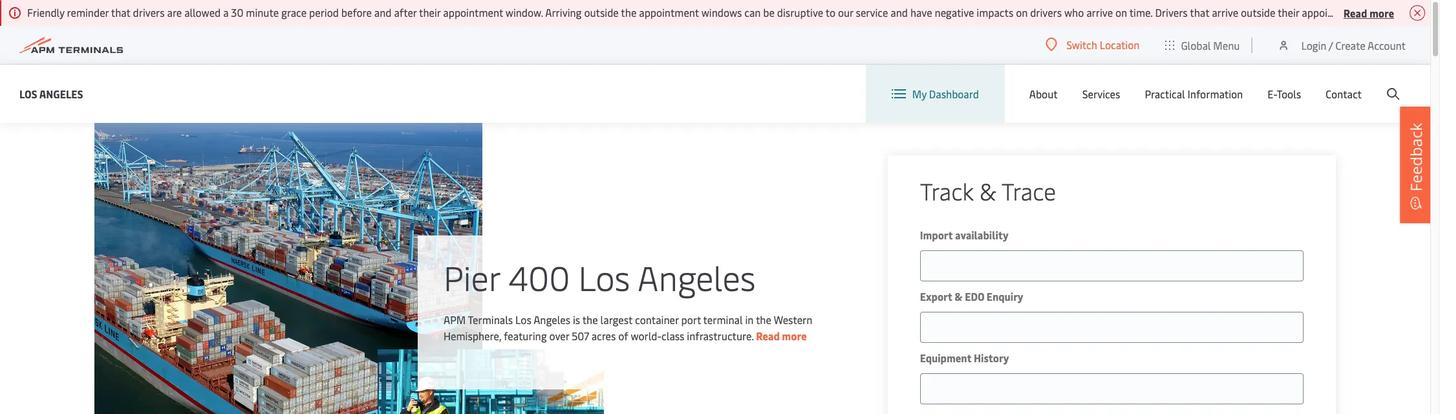 Task type: describe. For each thing, give the bounding box(es) containing it.
apm
[[444, 312, 466, 326]]

services
[[1083, 87, 1121, 101]]

1 outside from the left
[[585, 5, 619, 19]]

more for read more "link"
[[782, 328, 807, 343]]

2 and from the left
[[891, 5, 908, 19]]

are
[[167, 5, 182, 19]]

class
[[662, 328, 685, 343]]

import
[[921, 228, 953, 242]]

tu
[[1436, 5, 1441, 19]]

track & trace
[[921, 175, 1057, 206]]

account
[[1368, 38, 1407, 52]]

have
[[911, 5, 933, 19]]

largest
[[601, 312, 633, 326]]

window.
[[506, 5, 543, 19]]

global menu button
[[1153, 26, 1254, 64]]

hemisphere,
[[444, 328, 502, 343]]

import availability
[[921, 228, 1009, 242]]

1 and from the left
[[374, 5, 392, 19]]

tools
[[1277, 87, 1302, 101]]

will
[[1403, 5, 1419, 19]]

after
[[394, 5, 417, 19]]

read more link
[[757, 328, 807, 343]]

information
[[1188, 87, 1244, 101]]

apm terminals los angeles is the largest container port terminal in the western hemisphere, featuring over 507 acres of world-class infrastructure.
[[444, 312, 813, 343]]

read for read more "link"
[[757, 328, 780, 343]]

pier 400 los angeles
[[444, 254, 756, 299]]

los angeles link
[[19, 86, 83, 102]]

can
[[745, 5, 761, 19]]

contact
[[1326, 87, 1363, 101]]

read more button
[[1344, 5, 1395, 21]]

time.
[[1130, 5, 1153, 19]]

about
[[1030, 87, 1058, 101]]

close alert image
[[1411, 5, 1426, 21]]

login / create account
[[1302, 38, 1407, 52]]

of
[[619, 328, 629, 343]]

global
[[1182, 38, 1212, 52]]

history
[[974, 351, 1010, 365]]

2 drivers from the left
[[1031, 5, 1063, 19]]

practical information
[[1145, 87, 1244, 101]]

drivers
[[1156, 5, 1188, 19]]

e-tools button
[[1268, 65, 1302, 123]]

arriving
[[546, 5, 582, 19]]

availability
[[956, 228, 1009, 242]]

0 horizontal spatial los
[[19, 86, 37, 101]]

about button
[[1030, 65, 1058, 123]]

infrastructure.
[[687, 328, 754, 343]]

negative
[[935, 5, 975, 19]]

create
[[1336, 38, 1366, 52]]

pier
[[444, 254, 500, 299]]

angeles for pier 400 los angeles
[[638, 254, 756, 299]]

los angeles
[[19, 86, 83, 101]]

export & edo enquiry
[[921, 289, 1024, 303]]

switch
[[1067, 38, 1098, 52]]

enquiry
[[987, 289, 1024, 303]]

period
[[309, 5, 339, 19]]

0 horizontal spatial the
[[583, 312, 598, 326]]

trace
[[1002, 175, 1057, 206]]

acres
[[592, 328, 616, 343]]

2 be from the left
[[1422, 5, 1433, 19]]

2 on from the left
[[1116, 5, 1128, 19]]

friendly
[[27, 5, 65, 19]]

switch location button
[[1046, 38, 1140, 52]]

3 appointment from the left
[[1303, 5, 1363, 19]]

friendly reminder that drivers are allowed a 30 minute grace period before and after their appointment window. arriving outside the appointment windows can be disruptive to our service and have negative impacts on drivers who arrive on time. drivers that arrive outside their appointment window will be tu
[[27, 5, 1441, 19]]

los for pier
[[579, 254, 630, 299]]

dashboard
[[930, 87, 979, 101]]

terminal
[[704, 312, 743, 326]]

30
[[231, 5, 244, 19]]

practical information button
[[1145, 65, 1244, 123]]

angeles for apm terminals los angeles is the largest container port terminal in the western hemisphere, featuring over 507 acres of world-class infrastructure.
[[534, 312, 571, 326]]

container
[[635, 312, 679, 326]]

before
[[342, 5, 372, 19]]

my dashboard
[[913, 87, 979, 101]]

2 outside from the left
[[1242, 5, 1276, 19]]

services button
[[1083, 65, 1121, 123]]

export
[[921, 289, 953, 303]]

allowed
[[185, 5, 221, 19]]

la secondary image
[[378, 349, 605, 414]]

is
[[573, 312, 580, 326]]

& for trace
[[980, 175, 997, 206]]



Task type: locate. For each thing, give the bounding box(es) containing it.
arrive right who
[[1087, 5, 1114, 19]]

minute
[[246, 5, 279, 19]]

0 vertical spatial &
[[980, 175, 997, 206]]

0 horizontal spatial read more
[[757, 328, 807, 343]]

equipment
[[921, 351, 972, 365]]

1 horizontal spatial read more
[[1344, 5, 1395, 20]]

1 horizontal spatial outside
[[1242, 5, 1276, 19]]

0 horizontal spatial read
[[757, 328, 780, 343]]

and left have
[[891, 5, 908, 19]]

their
[[419, 5, 441, 19], [1278, 5, 1300, 19]]

0 horizontal spatial drivers
[[133, 5, 165, 19]]

1 vertical spatial read more
[[757, 328, 807, 343]]

1 that from the left
[[111, 5, 130, 19]]

feedback button
[[1401, 107, 1433, 223]]

400
[[509, 254, 570, 299]]

1 horizontal spatial angeles
[[534, 312, 571, 326]]

1 drivers from the left
[[133, 5, 165, 19]]

their up login / create account link
[[1278, 5, 1300, 19]]

our
[[838, 5, 854, 19]]

angeles
[[39, 86, 83, 101], [638, 254, 756, 299], [534, 312, 571, 326]]

reminder
[[67, 5, 109, 19]]

impacts
[[977, 5, 1014, 19]]

disruptive
[[778, 5, 824, 19]]

1 horizontal spatial arrive
[[1213, 5, 1239, 19]]

1 appointment from the left
[[443, 5, 503, 19]]

location
[[1100, 38, 1140, 52]]

0 vertical spatial angeles
[[39, 86, 83, 101]]

featuring
[[504, 328, 547, 343]]

2 horizontal spatial angeles
[[638, 254, 756, 299]]

angeles inside apm terminals los angeles is the largest container port terminal in the western hemisphere, featuring over 507 acres of world-class infrastructure.
[[534, 312, 571, 326]]

track
[[921, 175, 974, 206]]

arrive
[[1087, 5, 1114, 19], [1213, 5, 1239, 19]]

read more up login / create account
[[1344, 5, 1395, 20]]

1 horizontal spatial &
[[980, 175, 997, 206]]

1 vertical spatial los
[[579, 254, 630, 299]]

&
[[980, 175, 997, 206], [955, 289, 963, 303]]

practical
[[1145, 87, 1186, 101]]

equipment history
[[921, 351, 1010, 365]]

2 their from the left
[[1278, 5, 1300, 19]]

/
[[1329, 38, 1334, 52]]

1 horizontal spatial that
[[1191, 5, 1210, 19]]

port
[[682, 312, 701, 326]]

more for 'read more' button
[[1370, 5, 1395, 20]]

menu
[[1214, 38, 1241, 52]]

read more for 'read more' button
[[1344, 5, 1395, 20]]

0 horizontal spatial that
[[111, 5, 130, 19]]

be right can at the right top of the page
[[764, 5, 775, 19]]

arrive up menu
[[1213, 5, 1239, 19]]

2 vertical spatial angeles
[[534, 312, 571, 326]]

appointment left windows
[[639, 5, 699, 19]]

1 horizontal spatial read
[[1344, 5, 1368, 20]]

0 horizontal spatial their
[[419, 5, 441, 19]]

my dashboard button
[[892, 65, 979, 123]]

in
[[746, 312, 754, 326]]

1 vertical spatial &
[[955, 289, 963, 303]]

who
[[1065, 5, 1085, 19]]

0 horizontal spatial and
[[374, 5, 392, 19]]

read more for read more "link"
[[757, 328, 807, 343]]

0 horizontal spatial on
[[1017, 5, 1028, 19]]

0 vertical spatial read more
[[1344, 5, 1395, 20]]

2 that from the left
[[1191, 5, 1210, 19]]

0 horizontal spatial be
[[764, 5, 775, 19]]

grace
[[281, 5, 307, 19]]

outside up global menu "button"
[[1242, 5, 1276, 19]]

2 horizontal spatial the
[[756, 312, 772, 326]]

1 vertical spatial more
[[782, 328, 807, 343]]

e-
[[1268, 87, 1277, 101]]

contact button
[[1326, 65, 1363, 123]]

windows
[[702, 5, 742, 19]]

1 horizontal spatial on
[[1116, 5, 1128, 19]]

that right reminder
[[111, 5, 130, 19]]

1 horizontal spatial the
[[621, 5, 637, 19]]

drivers
[[133, 5, 165, 19], [1031, 5, 1063, 19]]

that right drivers
[[1191, 5, 1210, 19]]

my
[[913, 87, 927, 101]]

1 their from the left
[[419, 5, 441, 19]]

los angeles pier 400 image
[[94, 123, 483, 414]]

their right after
[[419, 5, 441, 19]]

1 horizontal spatial drivers
[[1031, 5, 1063, 19]]

0 horizontal spatial more
[[782, 328, 807, 343]]

1 vertical spatial angeles
[[638, 254, 756, 299]]

0 horizontal spatial &
[[955, 289, 963, 303]]

global menu
[[1182, 38, 1241, 52]]

0 horizontal spatial angeles
[[39, 86, 83, 101]]

western
[[774, 312, 813, 326]]

2 vertical spatial los
[[516, 312, 532, 326]]

read inside button
[[1344, 5, 1368, 20]]

1 arrive from the left
[[1087, 5, 1114, 19]]

and
[[374, 5, 392, 19], [891, 5, 908, 19]]

0 horizontal spatial appointment
[[443, 5, 503, 19]]

that
[[111, 5, 130, 19], [1191, 5, 1210, 19]]

1 horizontal spatial more
[[1370, 5, 1395, 20]]

login
[[1302, 38, 1327, 52]]

more
[[1370, 5, 1395, 20], [782, 328, 807, 343]]

los for apm
[[516, 312, 532, 326]]

login / create account link
[[1278, 26, 1407, 64]]

outside right arriving
[[585, 5, 619, 19]]

outside
[[585, 5, 619, 19], [1242, 5, 1276, 19]]

appointment
[[443, 5, 503, 19], [639, 5, 699, 19], [1303, 5, 1363, 19]]

a
[[223, 5, 229, 19]]

and left after
[[374, 5, 392, 19]]

e-tools
[[1268, 87, 1302, 101]]

2 appointment from the left
[[639, 5, 699, 19]]

& for edo
[[955, 289, 963, 303]]

be
[[764, 5, 775, 19], [1422, 5, 1433, 19]]

1 horizontal spatial los
[[516, 312, 532, 326]]

terminals
[[468, 312, 513, 326]]

service
[[856, 5, 889, 19]]

feedback
[[1406, 123, 1427, 192]]

read for 'read more' button
[[1344, 5, 1368, 20]]

read more down the western
[[757, 328, 807, 343]]

1 horizontal spatial appointment
[[639, 5, 699, 19]]

on left time.
[[1116, 5, 1128, 19]]

2 arrive from the left
[[1213, 5, 1239, 19]]

2 horizontal spatial los
[[579, 254, 630, 299]]

on right impacts
[[1017, 5, 1028, 19]]

0 vertical spatial read
[[1344, 5, 1368, 20]]

& left trace
[[980, 175, 997, 206]]

edo
[[965, 289, 985, 303]]

1 on from the left
[[1017, 5, 1028, 19]]

switch location
[[1067, 38, 1140, 52]]

appointment up /
[[1303, 5, 1363, 19]]

0 vertical spatial more
[[1370, 5, 1395, 20]]

1 horizontal spatial be
[[1422, 5, 1433, 19]]

507
[[572, 328, 589, 343]]

drivers left are
[[133, 5, 165, 19]]

world-
[[631, 328, 662, 343]]

0 horizontal spatial arrive
[[1087, 5, 1114, 19]]

1 be from the left
[[764, 5, 775, 19]]

more inside 'read more' button
[[1370, 5, 1395, 20]]

0 vertical spatial los
[[19, 86, 37, 101]]

2 horizontal spatial appointment
[[1303, 5, 1363, 19]]

read up login / create account
[[1344, 5, 1368, 20]]

& left 'edo'
[[955, 289, 963, 303]]

1 horizontal spatial and
[[891, 5, 908, 19]]

los
[[19, 86, 37, 101], [579, 254, 630, 299], [516, 312, 532, 326]]

be left 'tu'
[[1422, 5, 1433, 19]]

more down the western
[[782, 328, 807, 343]]

los inside apm terminals los angeles is the largest container port terminal in the western hemisphere, featuring over 507 acres of world-class infrastructure.
[[516, 312, 532, 326]]

over
[[550, 328, 570, 343]]

1 horizontal spatial their
[[1278, 5, 1300, 19]]

to
[[826, 5, 836, 19]]

appointment left the "window."
[[443, 5, 503, 19]]

1 vertical spatial read
[[757, 328, 780, 343]]

on
[[1017, 5, 1028, 19], [1116, 5, 1128, 19]]

0 horizontal spatial outside
[[585, 5, 619, 19]]

more left will
[[1370, 5, 1395, 20]]

drivers left who
[[1031, 5, 1063, 19]]

read down the western
[[757, 328, 780, 343]]

the
[[621, 5, 637, 19], [583, 312, 598, 326], [756, 312, 772, 326]]

window
[[1365, 5, 1401, 19]]



Task type: vqa. For each thing, say whether or not it's contained in the screenshot.
launch
no



